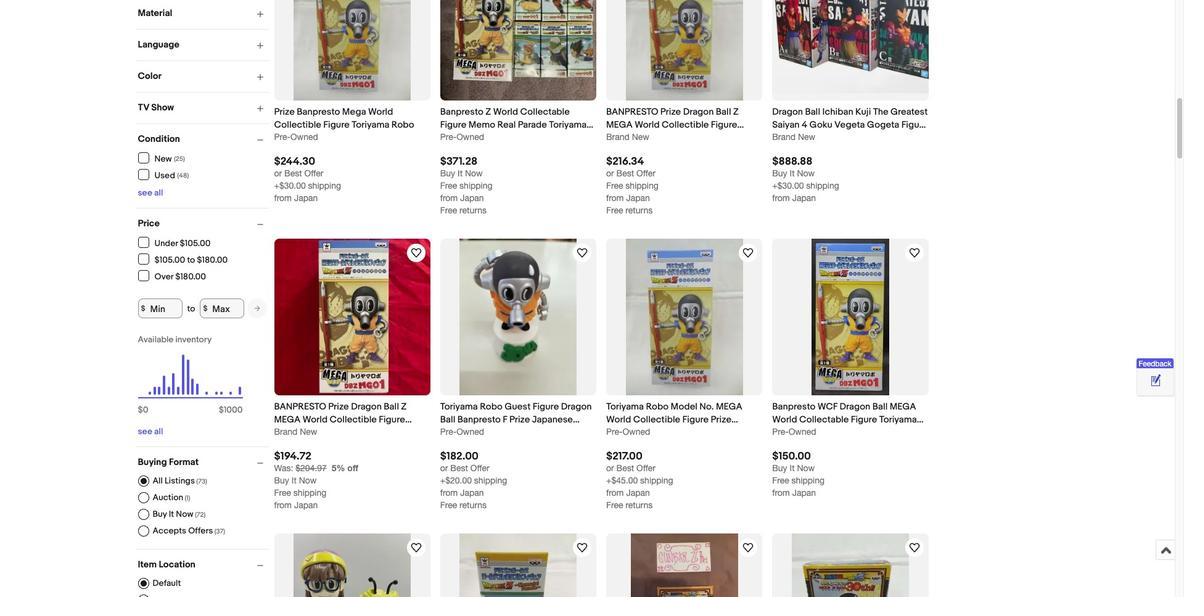 Task type: vqa. For each thing, say whether or not it's contained in the screenshot.


Task type: describe. For each thing, give the bounding box(es) containing it.
+$45.00
[[607, 476, 638, 485]]

feedback
[[1139, 360, 1172, 368]]

mega inside the banpresto wcf dragon ball mega world collectable figure toriyama robo
[[890, 401, 917, 413]]

watch rare vintage arale chan & gatchan dr slump banpresto 1998 akira toriyama figures image
[[409, 540, 424, 555]]

under
[[155, 238, 178, 248]]

banpresto wcf dragon ball mega world collectable figure toriyama robo
[[773, 401, 917, 438]]

pre-owned up $150.00
[[773, 427, 817, 437]]

robo inside the prize banpresto mega world collectible figure toriyama robo pre-owned
[[392, 119, 414, 131]]

listings
[[165, 476, 195, 486]]

used
[[155, 170, 175, 180]]

(25)
[[174, 155, 185, 163]]

auction (1)
[[153, 492, 190, 503]]

from for $150.00
[[773, 488, 790, 498]]

under $105.00 link
[[138, 237, 211, 248]]

robo inside the banpresto prize dragon ball z mega world collectible figure toriyama robo figure
[[646, 132, 669, 144]]

banpresto prize dragon ball z mega world collectible figure toriyama robo figure link
[[607, 106, 763, 144]]

best for $244.30
[[284, 169, 302, 179]]

best for $216.34
[[617, 169, 634, 179]]

toriyama inside the banpresto prize dragon ball z mega world collectible figure toriyama robo new
[[274, 427, 312, 438]]

from for $216.34
[[607, 193, 624, 203]]

offers
[[188, 526, 213, 536]]

toriyama robo model no.  mega world collectible figure prize (banpresto) image
[[626, 239, 743, 395]]

collectable inside the banpresto wcf dragon ball mega world collectable figure toriyama robo
[[800, 414, 849, 425]]

(73)
[[196, 478, 207, 486]]

saiyan
[[773, 119, 800, 131]]

toriyama robo model no.  mega world collectible figure prize (banpresto)
[[607, 401, 743, 438]]

owned up $150.00
[[789, 427, 817, 437]]

owned for $371.28
[[457, 132, 484, 142]]

$ up "available"
[[141, 304, 145, 313]]

+$30.00 for $888.88
[[773, 181, 804, 191]]

off
[[348, 463, 358, 473]]

banpresto inside the banpresto wcf dragon ball mega world collectable figure toriyama robo
[[773, 401, 816, 413]]

tv show button
[[138, 102, 269, 114]]

watch toriyama robo model no.  mega world collectible figure prize (banpresto) image
[[741, 246, 756, 261]]

jp
[[497, 427, 507, 438]]

collectible inside the banpresto prize dragon ball z mega world collectible figure toriyama robo new
[[330, 414, 377, 425]]

mega
[[342, 106, 366, 118]]

buy down "auction"
[[153, 509, 167, 520]]

price button
[[138, 218, 269, 230]]

new for $194.72
[[300, 427, 317, 437]]

format
[[169, 457, 199, 468]]

owned for $217.00
[[623, 427, 651, 437]]

default
[[153, 578, 181, 589]]

memo
[[469, 119, 496, 131]]

buying
[[138, 457, 167, 468]]

free inside $150.00 buy it now free shipping from japan
[[773, 476, 790, 485]]

available inventory
[[138, 334, 212, 345]]

see all for price
[[138, 426, 163, 437]]

shipping for $888.88
[[807, 181, 840, 191]]

+$20.00
[[440, 476, 472, 485]]

buy inside $194.72 was: $204.97 5% off buy it now free shipping from japan
[[274, 476, 289, 485]]

from inside $194.72 was: $204.97 5% off buy it now free shipping from japan
[[274, 500, 292, 510]]

show
[[151, 102, 174, 114]]

collectable inside banpresto z world collectable figure memo real parade toriyama robo no.7875
[[520, 106, 570, 118]]

$244.30
[[274, 156, 315, 168]]

dragon for $216.34
[[683, 106, 714, 118]]

now inside $194.72 was: $204.97 5% off buy it now free shipping from japan
[[299, 476, 317, 485]]

best for $217.00
[[617, 463, 634, 473]]

buy for $150.00
[[773, 463, 788, 473]]

$182.00
[[440, 450, 479, 463]]

0 vertical spatial $105.00
[[180, 238, 211, 248]]

it for $888.88
[[790, 169, 795, 179]]

japan for $888.88
[[793, 193, 816, 203]]

world inside the banpresto prize dragon ball z mega world collectible figure toriyama robo new
[[303, 414, 328, 425]]

(48)
[[177, 171, 189, 179]]

the
[[874, 106, 889, 118]]

from for $217.00
[[607, 488, 624, 498]]

now for $150.00
[[797, 463, 815, 473]]

$ up buying
[[138, 405, 143, 415]]

mega inside toriyama robo model no.  mega world collectible figure prize (banpresto)
[[716, 401, 743, 413]]

banpresto inside banpresto z world collectable figure memo real parade toriyama robo no.7875
[[440, 106, 484, 118]]

material
[[138, 7, 172, 19]]

z for $194.72
[[401, 401, 407, 413]]

default link
[[138, 578, 181, 589]]

$105.00 to $180.00
[[155, 255, 228, 265]]

$371.28 buy it now free shipping from japan free returns
[[440, 156, 493, 216]]

collectible inside the prize banpresto mega world collectible figure toriyama robo pre-owned
[[274, 119, 321, 131]]

world inside the banpresto wcf dragon ball mega world collectable figure toriyama robo
[[773, 414, 798, 425]]

goku
[[810, 119, 833, 131]]

world inside banpresto z world collectable figure memo real parade toriyama robo no.7875
[[493, 106, 518, 118]]

figure inside the banpresto wcf dragon ball mega world collectable figure toriyama robo
[[851, 414, 878, 425]]

new left (25)
[[155, 153, 172, 164]]

it down auction (1) at the bottom of the page
[[169, 509, 174, 520]]

japan for $244.30
[[294, 193, 318, 203]]

banpresto for $194.72
[[274, 401, 326, 413]]

prize banpresto mega world collectible figure toriyama robo image
[[294, 0, 411, 101]]

model
[[671, 401, 698, 413]]

4
[[802, 119, 808, 131]]

$217.00
[[607, 450, 643, 463]]

+$30.00 for $244.30
[[274, 181, 306, 191]]

pre- inside the prize banpresto mega world collectible figure toriyama robo pre-owned
[[274, 132, 291, 142]]

toriyama inside the banpresto wcf dragon ball mega world collectable figure toriyama robo
[[880, 414, 917, 425]]

world inside the prize banpresto mega world collectible figure toriyama robo pre-owned
[[368, 106, 393, 118]]

free inside $217.00 or best offer +$45.00 shipping from japan free returns
[[607, 500, 623, 510]]

japan inside $194.72 was: $204.97 5% off buy it now free shipping from japan
[[294, 500, 318, 510]]

free inside $182.00 or best offer +$20.00 shipping from japan free returns
[[440, 500, 457, 510]]

offer for $182.00
[[471, 463, 490, 473]]

under $105.00
[[155, 238, 211, 248]]

or for $182.00
[[440, 463, 448, 473]]

vegeta
[[835, 119, 865, 131]]

over $180.00
[[155, 271, 206, 282]]

ichiban
[[823, 106, 854, 118]]

prize banpresto world collectle figure toriyama robo image
[[460, 534, 577, 597]]

toriyama guest figure dragon ball kai ichiban kuji 30th banpresto guest new rare image
[[631, 534, 738, 597]]

toriyama inside toriyama robo guest figure dragon ball banpresto f prize japanese anime comic jp
[[440, 401, 478, 413]]

see all button for condition
[[138, 188, 163, 198]]

from for $888.88
[[773, 193, 790, 203]]

toriyama robo guest figure dragon ball banpresto f prize japanese anime comic jp heading
[[440, 401, 592, 438]]

0 vertical spatial $180.00
[[197, 255, 228, 265]]

shipping for $371.28
[[460, 181, 493, 191]]

prize banpresto mega world collectible figure toriyama robo link
[[274, 106, 431, 132]]

color
[[138, 70, 162, 82]]

all listings (73)
[[153, 476, 207, 486]]

dragon ball ichiban kuji the greatest saiyan 4 goku vegeta gogeta figure japan heading
[[773, 106, 928, 144]]

$244.30 or best offer +$30.00 shipping from japan
[[274, 156, 341, 203]]

japan inside "dragon ball ichiban kuji the greatest saiyan 4 goku vegeta gogeta figure japan"
[[773, 132, 798, 144]]

banpresto wcf dragon ball mega world collectable figure toriyama robo image
[[812, 239, 890, 395]]

buy for $371.28
[[440, 169, 455, 179]]

banpresto prize dragon ball z mega world collectible figure toriyama robo new
[[274, 401, 407, 438]]

 (1) Items text field
[[183, 494, 190, 502]]

$371.28
[[440, 156, 478, 168]]

now for $371.28
[[465, 169, 483, 179]]

2 to from the top
[[187, 303, 195, 314]]

it inside $194.72 was: $204.97 5% off buy it now free shipping from japan
[[292, 476, 297, 485]]

item location
[[138, 559, 196, 571]]

prize inside the banpresto prize dragon ball z mega world collectible figure toriyama robo figure
[[661, 106, 681, 118]]

0
[[143, 405, 148, 415]]

ichibankuji banpresto thank you dragon ball30th f prize guest figure toriyama ro image
[[792, 534, 909, 597]]

z inside banpresto z world collectable figure memo real parade toriyama robo no.7875
[[486, 106, 491, 118]]

all
[[153, 476, 163, 486]]

$216.34
[[607, 156, 644, 168]]

banpresto inside toriyama robo guest figure dragon ball banpresto f prize japanese anime comic jp
[[458, 414, 501, 425]]

owned for $182.00
[[457, 427, 484, 437]]

dragon inside toriyama robo guest figure dragon ball banpresto f prize japanese anime comic jp
[[561, 401, 592, 413]]

$150.00
[[773, 450, 811, 463]]

japan for $217.00
[[627, 488, 650, 498]]

5%
[[332, 463, 345, 473]]

figure inside the prize banpresto mega world collectible figure toriyama robo pre-owned
[[324, 119, 350, 131]]

robo inside banpresto z world collectable figure memo real parade toriyama robo no.7875
[[440, 132, 463, 144]]

brand for $888.88
[[773, 132, 796, 142]]

all for condition
[[154, 188, 163, 198]]

pre- for $182.00
[[440, 427, 457, 437]]

mega inside the banpresto prize dragon ball z mega world collectible figure toriyama robo new
[[274, 414, 301, 425]]

japan for $216.34
[[627, 193, 650, 203]]

$182.00 or best offer +$20.00 shipping from japan free returns
[[440, 450, 507, 510]]

(1)
[[185, 494, 190, 502]]

$194.72 was: $204.97 5% off buy it now free shipping from japan
[[274, 450, 358, 510]]

japan for $371.28
[[460, 193, 484, 203]]

color button
[[138, 70, 269, 82]]

banpresto wcf dragon ball mega world collectable figure toriyama robo link
[[773, 400, 929, 438]]

language button
[[138, 39, 269, 51]]

offer for $216.34
[[637, 169, 656, 179]]

accepts offers (37)
[[153, 526, 225, 536]]

dragon ball ichiban kuji the greatest saiyan 4 goku vegeta gogeta figure japan
[[773, 106, 928, 144]]

banpresto prize dragon ball z mega world collectible figure toriyama robo new link
[[274, 400, 431, 438]]

figure inside the banpresto prize dragon ball z mega world collectible figure toriyama robo new
[[379, 414, 405, 425]]

parade
[[518, 119, 547, 131]]

condition button
[[138, 133, 269, 145]]

mega inside the banpresto prize dragon ball z mega world collectible figure toriyama robo figure
[[607, 119, 633, 131]]

pre- for $217.00
[[607, 427, 623, 437]]

figure inside toriyama robo model no.  mega world collectible figure prize (banpresto)
[[683, 414, 709, 425]]

(banpresto)
[[607, 427, 664, 438]]

banpresto prize dragon ball z mega world collectible figure toriyama robo new heading
[[274, 401, 412, 438]]

material button
[[138, 7, 269, 19]]

$888.88 buy it now +$30.00 shipping from japan
[[773, 156, 840, 203]]

dragon for $194.72
[[351, 401, 382, 413]]

no.7875
[[465, 132, 500, 144]]

toriyama robo guest figure dragon ball banpresto f prize japanese anime comic jp image
[[460, 239, 577, 395]]

banpresto prize dragon ball z mega world collectible figure toriyama robo new image
[[274, 239, 431, 395]]

(72)
[[195, 511, 206, 519]]

wcf
[[818, 401, 838, 413]]

dragon ball ichiban kuji the greatest saiyan 4 goku vegeta gogeta figure japan link
[[773, 106, 929, 144]]

shipping for $217.00
[[641, 476, 673, 485]]

see all for condition
[[138, 188, 163, 198]]



Task type: locate. For each thing, give the bounding box(es) containing it.
shipping for $150.00
[[792, 476, 825, 485]]

returns for $216.34
[[626, 206, 653, 216]]

returns for $182.00
[[460, 500, 487, 510]]

now left (72)
[[176, 509, 193, 520]]

accepts
[[153, 526, 186, 536]]

figure inside banpresto z world collectable figure memo real parade toriyama robo no.7875
[[440, 119, 467, 131]]

toriyama inside banpresto z world collectable figure memo real parade toriyama robo no.7875
[[549, 119, 587, 131]]

$180.00
[[197, 255, 228, 265], [175, 271, 206, 282]]

japan inside $217.00 or best offer +$45.00 shipping from japan free returns
[[627, 488, 650, 498]]

pre-owned for $371.28
[[440, 132, 484, 142]]

dragon inside the banpresto wcf dragon ball mega world collectable figure toriyama robo
[[840, 401, 871, 413]]

now down the $371.28
[[465, 169, 483, 179]]

guest
[[505, 401, 531, 413]]

0 vertical spatial see
[[138, 188, 152, 198]]

shipping inside $194.72 was: $204.97 5% off buy it now free shipping from japan
[[294, 488, 327, 498]]

0 vertical spatial banpresto
[[607, 106, 659, 118]]

from inside $182.00 or best offer +$20.00 shipping from japan free returns
[[440, 488, 458, 498]]

returns down the $371.28
[[460, 206, 487, 216]]

world up $150.00
[[773, 414, 798, 425]]

1 all from the top
[[154, 188, 163, 198]]

banpresto up $194.72
[[274, 401, 326, 413]]

buy down was:
[[274, 476, 289, 485]]

robo inside the banpresto prize dragon ball z mega world collectible figure toriyama robo new
[[314, 427, 337, 438]]

watch toriyama robo guest figure dragon ball banpresto f prize japanese anime comic jp image
[[575, 246, 590, 261]]

prize inside toriyama robo model no.  mega world collectible figure prize (banpresto)
[[711, 414, 732, 425]]

world
[[368, 106, 393, 118], [493, 106, 518, 118], [635, 119, 660, 131], [303, 414, 328, 425], [607, 414, 631, 425], [773, 414, 798, 425]]

collectible inside the banpresto prize dragon ball z mega world collectible figure toriyama robo figure
[[662, 119, 709, 131]]

from inside $244.30 or best offer +$30.00 shipping from japan
[[274, 193, 292, 203]]

japan for $182.00
[[460, 488, 484, 498]]

shipping
[[308, 181, 341, 191], [460, 181, 493, 191], [626, 181, 659, 191], [807, 181, 840, 191], [474, 476, 507, 485], [641, 476, 673, 485], [792, 476, 825, 485], [294, 488, 327, 498]]

figure inside "dragon ball ichiban kuji the greatest saiyan 4 goku vegeta gogeta figure japan"
[[902, 119, 928, 131]]

z for $216.34
[[734, 106, 739, 118]]

from down $216.34
[[607, 193, 624, 203]]

brand for $194.72
[[274, 427, 298, 437]]

pre- up $182.00
[[440, 427, 457, 437]]

it
[[458, 169, 463, 179], [790, 169, 795, 179], [790, 463, 795, 473], [292, 476, 297, 485], [169, 509, 174, 520]]

offer down $182.00
[[471, 463, 490, 473]]

to
[[187, 255, 195, 265], [187, 303, 195, 314]]

japan inside $182.00 or best offer +$20.00 shipping from japan free returns
[[460, 488, 484, 498]]

ball inside toriyama robo guest figure dragon ball banpresto f prize japanese anime comic jp
[[440, 414, 456, 425]]

offer
[[304, 169, 324, 179], [637, 169, 656, 179], [471, 463, 490, 473], [637, 463, 656, 473]]

Minimum Value in $ text field
[[138, 299, 182, 318]]

dragon
[[683, 106, 714, 118], [773, 106, 803, 118], [351, 401, 382, 413], [561, 401, 592, 413], [840, 401, 871, 413]]

$
[[141, 304, 145, 313], [203, 304, 208, 313], [138, 405, 143, 415], [219, 405, 224, 415]]

watch prize banpresto world collectle figure toriyama robo image
[[575, 540, 590, 555]]

1 vertical spatial collectable
[[800, 414, 849, 425]]

shipping down $244.30
[[308, 181, 341, 191]]

banpresto left wcf at the right
[[773, 401, 816, 413]]

pre- up $217.00
[[607, 427, 623, 437]]

best down $182.00
[[451, 463, 468, 473]]

from down $244.30
[[274, 193, 292, 203]]

ball for $150.00
[[873, 401, 888, 413]]

watch banpresto wcf dragon ball mega world collectable figure toriyama robo image
[[907, 246, 922, 261]]

2 see all from the top
[[138, 426, 163, 437]]

gogeta
[[867, 119, 900, 131]]

0 horizontal spatial brand
[[274, 427, 298, 437]]

buy down $150.00
[[773, 463, 788, 473]]

offer down $217.00
[[637, 463, 656, 473]]

owned up $217.00
[[623, 427, 651, 437]]

toriyama robo guest figure dragon ball banpresto f prize japanese anime comic jp
[[440, 401, 592, 438]]

$ 0
[[138, 405, 148, 415]]

none text field containing was:
[[274, 463, 327, 473]]

returns for $217.00
[[626, 500, 653, 510]]

price
[[138, 218, 160, 230]]

see all button for price
[[138, 426, 163, 437]]

offer inside $182.00 or best offer +$20.00 shipping from japan free returns
[[471, 463, 490, 473]]

japan down the +$45.00
[[627, 488, 650, 498]]

see all button
[[138, 188, 163, 198], [138, 426, 163, 437]]

(37)
[[214, 528, 225, 536]]

or down $244.30
[[274, 169, 282, 179]]

+$30.00 inside $244.30 or best offer +$30.00 shipping from japan
[[274, 181, 306, 191]]

was:
[[274, 463, 293, 473]]

or inside $182.00 or best offer +$20.00 shipping from japan free returns
[[440, 463, 448, 473]]

banpresto
[[297, 106, 340, 118], [440, 106, 484, 118], [773, 401, 816, 413], [458, 414, 501, 425]]

japan down $888.88
[[793, 193, 816, 203]]

from inside '$216.34 or best offer free shipping from japan free returns'
[[607, 193, 624, 203]]

1 vertical spatial banpresto
[[274, 401, 326, 413]]

now down $204.97 at the bottom left of page
[[299, 476, 317, 485]]

pre- up $150.00
[[773, 427, 789, 437]]

returns down the +$45.00
[[626, 500, 653, 510]]

best down $216.34
[[617, 169, 634, 179]]

ball inside "dragon ball ichiban kuji the greatest saiyan 4 goku vegeta gogeta figure japan"
[[805, 106, 821, 118]]

it down $150.00
[[790, 463, 795, 473]]

dragon ball ichiban kuji the greatest saiyan 4 goku vegeta gogeta figure japan image
[[773, 0, 929, 93]]

best inside '$216.34 or best offer free shipping from japan free returns'
[[617, 169, 634, 179]]

offer down $244.30
[[304, 169, 324, 179]]

it inside $150.00 buy it now free shipping from japan
[[790, 463, 795, 473]]

from inside $888.88 buy it now +$30.00 shipping from japan
[[773, 193, 790, 203]]

toriyama inside the banpresto prize dragon ball z mega world collectible figure toriyama robo figure
[[607, 132, 644, 144]]

0 vertical spatial collectable
[[520, 106, 570, 118]]

or inside $244.30 or best offer +$30.00 shipping from japan
[[274, 169, 282, 179]]

from inside $217.00 or best offer +$45.00 shipping from japan free returns
[[607, 488, 624, 498]]

no.
[[700, 401, 714, 413]]

buy down $888.88
[[773, 169, 788, 179]]

all up buying
[[154, 426, 163, 437]]

collectible inside toriyama robo model no.  mega world collectible figure prize (banpresto)
[[634, 414, 681, 425]]

pre- for $371.28
[[440, 132, 457, 142]]

brand new up $194.72
[[274, 427, 317, 437]]

now down $888.88
[[797, 169, 815, 179]]

new for $216.34
[[632, 132, 650, 142]]

+$30.00 down $888.88
[[773, 181, 804, 191]]

robo inside the banpresto wcf dragon ball mega world collectable figure toriyama robo
[[773, 427, 795, 438]]

1 see all from the top
[[138, 188, 163, 198]]

watch banpresto prize dragon ball z mega world collectible figure toriyama robo new image
[[409, 246, 424, 261]]

japan down +$20.00
[[460, 488, 484, 498]]

inventory
[[176, 334, 212, 345]]

$ up inventory at the bottom left
[[203, 304, 208, 313]]

japanese
[[532, 414, 573, 425]]

banpresto inside the prize banpresto mega world collectible figure toriyama robo pre-owned
[[297, 106, 340, 118]]

pre-owned for $217.00
[[607, 427, 651, 437]]

or down $216.34
[[607, 169, 614, 179]]

toriyama robo model no.  mega world collectible figure prize (banpresto) heading
[[607, 401, 743, 438]]

banpresto inside the banpresto prize dragon ball z mega world collectible figure toriyama robo new
[[274, 401, 326, 413]]

2 horizontal spatial brand
[[773, 132, 796, 142]]

from down the +$45.00
[[607, 488, 624, 498]]

0 vertical spatial see all button
[[138, 188, 163, 198]]

from down was:
[[274, 500, 292, 510]]

ball for $216.34
[[716, 106, 731, 118]]

from down $150.00
[[773, 488, 790, 498]]

$194.72
[[274, 450, 312, 463]]

banpresto prize dragon ball z mega world collectible figure toriyama robo figure
[[607, 106, 739, 144]]

from down $888.88
[[773, 193, 790, 203]]

collectable down wcf at the right
[[800, 414, 849, 425]]

pre- up the $371.28
[[440, 132, 457, 142]]

1 vertical spatial see all
[[138, 426, 163, 437]]

0 vertical spatial to
[[187, 255, 195, 265]]

shipping inside $182.00 or best offer +$20.00 shipping from japan free returns
[[474, 476, 507, 485]]

item location button
[[138, 559, 269, 571]]

see all button down used
[[138, 188, 163, 198]]

pre-owned for $182.00
[[440, 427, 484, 437]]

$180.00 down $105.00 to $180.00
[[175, 271, 206, 282]]

shipping inside $371.28 buy it now free shipping from japan free returns
[[460, 181, 493, 191]]

from down +$20.00
[[440, 488, 458, 498]]

banpresto wcf dragon ball mega world collectable figure toriyama robo heading
[[773, 401, 924, 438]]

buy inside $150.00 buy it now free shipping from japan
[[773, 463, 788, 473]]

2 see all button from the top
[[138, 426, 163, 437]]

robo
[[392, 119, 414, 131], [440, 132, 463, 144], [646, 132, 669, 144], [480, 401, 503, 413], [646, 401, 669, 413], [314, 427, 337, 438], [773, 427, 795, 438]]

prize banpresto mega world collectible figure toriyama robo heading
[[274, 106, 414, 131]]

$ 1000
[[219, 405, 243, 415]]

or up +$20.00
[[440, 463, 448, 473]]

ball inside the banpresto prize dragon ball z mega world collectible figure toriyama robo figure
[[716, 106, 731, 118]]

2 +$30.00 from the left
[[773, 181, 804, 191]]

owned inside the prize banpresto mega world collectible figure toriyama robo pre-owned
[[291, 132, 318, 142]]

buying format
[[138, 457, 199, 468]]

world right mega
[[368, 106, 393, 118]]

1 to from the top
[[187, 255, 195, 265]]

from for $244.30
[[274, 193, 292, 203]]

pre-owned down memo
[[440, 132, 484, 142]]

1 +$30.00 from the left
[[274, 181, 306, 191]]

returns for $371.28
[[460, 206, 487, 216]]

owned
[[291, 132, 318, 142], [457, 132, 484, 142], [457, 427, 484, 437], [623, 427, 651, 437], [789, 427, 817, 437]]

banpresto z world collectable figure memo real parade toriyama robo no.7875
[[440, 106, 587, 144]]

see all down 0
[[138, 426, 163, 437]]

buying format button
[[138, 457, 269, 468]]

japan down $244.30
[[294, 193, 318, 203]]

now inside $150.00 buy it now free shipping from japan
[[797, 463, 815, 473]]

owned up $182.00
[[457, 427, 484, 437]]

 (72) Items text field
[[193, 511, 206, 519]]

1 horizontal spatial brand
[[607, 132, 630, 142]]

banpresto
[[607, 106, 659, 118], [274, 401, 326, 413]]

brand
[[607, 132, 630, 142], [773, 132, 796, 142], [274, 427, 298, 437]]

it for $371.28
[[458, 169, 463, 179]]

world inside the banpresto prize dragon ball z mega world collectible figure toriyama robo figure
[[635, 119, 660, 131]]

0 horizontal spatial +$30.00
[[274, 181, 306, 191]]

free
[[440, 181, 457, 191], [607, 181, 623, 191], [440, 206, 457, 216], [607, 206, 623, 216], [773, 476, 790, 485], [274, 488, 291, 498], [440, 500, 457, 510], [607, 500, 623, 510]]

graph of available inventory between $0 and $1000+ image
[[138, 334, 243, 421]]

prize inside the banpresto prize dragon ball z mega world collectible figure toriyama robo new
[[328, 401, 349, 413]]

shipping down $216.34
[[626, 181, 659, 191]]

banpresto z world collectable figure memo real parade toriyama robo no.7875 image
[[440, 0, 597, 101]]

pre-owned up $182.00
[[440, 427, 484, 437]]

or inside $217.00 or best offer +$45.00 shipping from japan free returns
[[607, 463, 614, 473]]

None text field
[[274, 463, 327, 473]]

robo inside toriyama robo guest figure dragon ball banpresto f prize japanese anime comic jp
[[480, 401, 503, 413]]

shipping down the $371.28
[[460, 181, 493, 191]]

now for $888.88
[[797, 169, 815, 179]]

it down the $371.28
[[458, 169, 463, 179]]

japan down $216.34
[[627, 193, 650, 203]]

world up $216.34
[[635, 119, 660, 131]]

returns inside $182.00 or best offer +$20.00 shipping from japan free returns
[[460, 500, 487, 510]]

1 horizontal spatial collectable
[[800, 414, 849, 425]]

returns down $216.34
[[626, 206, 653, 216]]

japan down $204.97 at the bottom left of page
[[294, 500, 318, 510]]

buy for $888.88
[[773, 169, 788, 179]]

+$30.00
[[274, 181, 306, 191], [773, 181, 804, 191]]

brand up $194.72
[[274, 427, 298, 437]]

buy inside $888.88 buy it now +$30.00 shipping from japan
[[773, 169, 788, 179]]

location
[[159, 559, 196, 571]]

z
[[486, 106, 491, 118], [734, 106, 739, 118], [401, 401, 407, 413]]

best inside $217.00 or best offer +$45.00 shipping from japan free returns
[[617, 463, 634, 473]]

collectable up parade
[[520, 106, 570, 118]]

shipping inside '$216.34 or best offer free shipping from japan free returns'
[[626, 181, 659, 191]]

all for price
[[154, 426, 163, 437]]

from inside $150.00 buy it now free shipping from japan
[[773, 488, 790, 498]]

brand new up $216.34
[[607, 132, 650, 142]]

greatest
[[891, 106, 928, 118]]

ball inside the banpresto prize dragon ball z mega world collectible figure toriyama robo new
[[384, 401, 399, 413]]

1 vertical spatial all
[[154, 426, 163, 437]]

returns inside $217.00 or best offer +$45.00 shipping from japan free returns
[[626, 500, 653, 510]]

or
[[274, 169, 282, 179], [607, 169, 614, 179], [440, 463, 448, 473], [607, 463, 614, 473]]

1000
[[224, 405, 243, 415]]

2 see from the top
[[138, 426, 152, 437]]

shipping for $182.00
[[474, 476, 507, 485]]

Maximum Value in $ text field
[[200, 299, 245, 318]]

$216.34 or best offer free shipping from japan free returns
[[607, 156, 659, 216]]

shipping right the +$45.00
[[641, 476, 673, 485]]

japan down the $371.28
[[460, 193, 484, 203]]

best inside $244.30 or best offer +$30.00 shipping from japan
[[284, 169, 302, 179]]

1 vertical spatial see
[[138, 426, 152, 437]]

figure
[[324, 119, 350, 131], [440, 119, 467, 131], [711, 119, 738, 131], [902, 119, 928, 131], [671, 132, 697, 144], [533, 401, 559, 413], [379, 414, 405, 425], [683, 414, 709, 425], [851, 414, 878, 425]]

from for $182.00
[[440, 488, 458, 498]]

world up real at left
[[493, 106, 518, 118]]

brand for $216.34
[[607, 132, 630, 142]]

banpresto prize dragon ball z mega world collectible figure toriyama robo figure heading
[[607, 106, 744, 144]]

$888.88
[[773, 156, 813, 168]]

shipping for $244.30
[[308, 181, 341, 191]]

shipping inside $217.00 or best offer +$45.00 shipping from japan free returns
[[641, 476, 673, 485]]

to down 'under $105.00'
[[187, 255, 195, 265]]

1 see all button from the top
[[138, 188, 163, 198]]

$150.00 buy it now free shipping from japan
[[773, 450, 825, 498]]

tv show
[[138, 102, 174, 114]]

new down 4
[[798, 132, 816, 142]]

f
[[503, 414, 508, 425]]

japan for $150.00
[[793, 488, 816, 498]]

0 vertical spatial see all
[[138, 188, 163, 198]]

0 horizontal spatial collectable
[[520, 106, 570, 118]]

$105.00 up over $180.00 link
[[155, 255, 185, 265]]

free inside $194.72 was: $204.97 5% off buy it now free shipping from japan
[[274, 488, 291, 498]]

buy
[[440, 169, 455, 179], [773, 169, 788, 179], [773, 463, 788, 473], [274, 476, 289, 485], [153, 509, 167, 520]]

brand new for $216.34
[[607, 132, 650, 142]]

or for $244.30
[[274, 169, 282, 179]]

over $180.00 link
[[138, 270, 207, 282]]

banpresto up "comic"
[[458, 414, 501, 425]]

shipping down $150.00
[[792, 476, 825, 485]]

brand down saiyan
[[773, 132, 796, 142]]

prize banpresto mega world collectible figure toriyama robo pre-owned
[[274, 106, 414, 142]]

1 vertical spatial $180.00
[[175, 271, 206, 282]]

comic
[[468, 427, 495, 438]]

new for $888.88
[[798, 132, 816, 142]]

1 see from the top
[[138, 188, 152, 198]]

or for $217.00
[[607, 463, 614, 473]]

z inside the banpresto prize dragon ball z mega world collectible figure toriyama robo figure
[[734, 106, 739, 118]]

or for $216.34
[[607, 169, 614, 179]]

1 vertical spatial see all button
[[138, 426, 163, 437]]

see for price
[[138, 426, 152, 437]]

toriyama inside toriyama robo model no.  mega world collectible figure prize (banpresto)
[[607, 401, 644, 413]]

buy down the $371.28
[[440, 169, 455, 179]]

or up the +$45.00
[[607, 463, 614, 473]]

offer inside $244.30 or best offer +$30.00 shipping from japan
[[304, 169, 324, 179]]

 (37) Items text field
[[213, 528, 225, 536]]

see up price
[[138, 188, 152, 198]]

banpresto prize dragon ball z mega world collectible figure toriyama robo figure image
[[626, 0, 743, 101]]

ball inside the banpresto wcf dragon ball mega world collectable figure toriyama robo
[[873, 401, 888, 413]]

figure inside toriyama robo guest figure dragon ball banpresto f prize japanese anime comic jp
[[533, 401, 559, 413]]

rare vintage arale chan & gatchan dr slump banpresto 1998 akira toriyama figures image
[[294, 534, 411, 597]]

best inside $182.00 or best offer +$20.00 shipping from japan free returns
[[451, 463, 468, 473]]

banpresto for $216.34
[[607, 106, 659, 118]]

kuji
[[856, 106, 871, 118]]

see all down used
[[138, 188, 163, 198]]

1 horizontal spatial +$30.00
[[773, 181, 804, 191]]

0 horizontal spatial brand new
[[274, 427, 317, 437]]

banpresto z world collectable figure memo real parade toriyama robo no.7875 link
[[440, 106, 597, 144]]

banpresto up $216.34
[[607, 106, 659, 118]]

pre-
[[274, 132, 291, 142], [440, 132, 457, 142], [440, 427, 457, 437], [607, 427, 623, 437], [773, 427, 789, 437]]

banpresto z world collectable figure memo real parade toriyama robo no.7875 heading
[[440, 106, 594, 144]]

1 horizontal spatial banpresto
[[607, 106, 659, 118]]

shipping inside $244.30 or best offer +$30.00 shipping from japan
[[308, 181, 341, 191]]

banpresto up memo
[[440, 106, 484, 118]]

shipping right +$20.00
[[474, 476, 507, 485]]

or inside '$216.34 or best offer free shipping from japan free returns'
[[607, 169, 614, 179]]

ball for $194.72
[[384, 401, 399, 413]]

2 all from the top
[[154, 426, 163, 437]]

japan inside '$216.34 or best offer free shipping from japan free returns'
[[627, 193, 650, 203]]

dragon inside the banpresto prize dragon ball z mega world collectible figure toriyama robo figure
[[683, 106, 714, 118]]

brand new for $888.88
[[773, 132, 816, 142]]

from for $371.28
[[440, 193, 458, 203]]

world inside toriyama robo model no.  mega world collectible figure prize (banpresto)
[[607, 414, 631, 425]]

all
[[154, 188, 163, 198], [154, 426, 163, 437]]

dragon inside "dragon ball ichiban kuji the greatest saiyan 4 goku vegeta gogeta figure japan"
[[773, 106, 803, 118]]

1 horizontal spatial brand new
[[607, 132, 650, 142]]

see
[[138, 188, 152, 198], [138, 426, 152, 437]]

1 vertical spatial to
[[187, 303, 195, 314]]

available
[[138, 334, 174, 345]]

it down was:
[[292, 476, 297, 485]]

$105.00
[[180, 238, 211, 248], [155, 255, 185, 265]]

$ up buying format dropdown button
[[219, 405, 224, 415]]

it inside $371.28 buy it now free shipping from japan free returns
[[458, 169, 463, 179]]

anime
[[440, 427, 466, 438]]

all down used
[[154, 188, 163, 198]]

world up the (banpresto)
[[607, 414, 631, 425]]

0 vertical spatial all
[[154, 188, 163, 198]]

watch toriyama guest figure dragon ball kai ichiban kuji 30th banpresto guest new rare image
[[741, 540, 756, 555]]

now down $150.00
[[797, 463, 815, 473]]

now inside $371.28 buy it now free shipping from japan free returns
[[465, 169, 483, 179]]

japan inside $244.30 or best offer +$30.00 shipping from japan
[[294, 193, 318, 203]]

now
[[465, 169, 483, 179], [797, 169, 815, 179], [797, 463, 815, 473], [299, 476, 317, 485], [176, 509, 193, 520]]

banpresto inside the banpresto prize dragon ball z mega world collectible figure toriyama robo figure
[[607, 106, 659, 118]]

new
[[632, 132, 650, 142], [798, 132, 816, 142], [155, 153, 172, 164], [300, 427, 317, 437], [339, 427, 357, 438]]

now inside $888.88 buy it now +$30.00 shipping from japan
[[797, 169, 815, 179]]

shipping for $216.34
[[626, 181, 659, 191]]

$204.97
[[296, 463, 327, 473]]

returns down +$20.00
[[460, 500, 487, 510]]

z inside the banpresto prize dragon ball z mega world collectible figure toriyama robo new
[[401, 401, 407, 413]]

mega
[[607, 119, 633, 131], [716, 401, 743, 413], [890, 401, 917, 413], [274, 414, 301, 425]]

new up off
[[339, 427, 357, 438]]

japan inside $371.28 buy it now free shipping from japan free returns
[[460, 193, 484, 203]]

offer for $244.30
[[304, 169, 324, 179]]

best down $244.30
[[284, 169, 302, 179]]

offer for $217.00
[[637, 463, 656, 473]]

toriyama robo model no.  mega world collectible figure prize (banpresto) link
[[607, 400, 763, 438]]

prize inside toriyama robo guest figure dragon ball banpresto f prize japanese anime comic jp
[[510, 414, 530, 425]]

prize inside the prize banpresto mega world collectible figure toriyama robo pre-owned
[[274, 106, 295, 118]]

from down the $371.28
[[440, 193, 458, 203]]

dragon for $150.00
[[840, 401, 871, 413]]

toriyama inside the prize banpresto mega world collectible figure toriyama robo pre-owned
[[352, 119, 390, 131]]

returns
[[460, 206, 487, 216], [626, 206, 653, 216], [460, 500, 487, 510], [626, 500, 653, 510]]

brand new for $194.72
[[274, 427, 317, 437]]

watch ichibankuji banpresto thank you dragon ball30th f prize guest figure toriyama ro image
[[907, 540, 922, 555]]

shipping down $888.88
[[807, 181, 840, 191]]

see for condition
[[138, 188, 152, 198]]

over
[[155, 271, 173, 282]]

1 horizontal spatial z
[[486, 106, 491, 118]]

 (73) Items text field
[[195, 478, 207, 486]]

robo inside toriyama robo model no.  mega world collectible figure prize (banpresto)
[[646, 401, 669, 413]]

banpresto left mega
[[297, 106, 340, 118]]

see down 0
[[138, 426, 152, 437]]

pre- up $244.30
[[274, 132, 291, 142]]

1 vertical spatial $105.00
[[155, 255, 185, 265]]

best for $182.00
[[451, 463, 468, 473]]

condition
[[138, 133, 180, 145]]

2 horizontal spatial z
[[734, 106, 739, 118]]

0 horizontal spatial z
[[401, 401, 407, 413]]

tv
[[138, 102, 149, 114]]

japan inside $888.88 buy it now +$30.00 shipping from japan
[[793, 193, 816, 203]]

0 horizontal spatial banpresto
[[274, 401, 326, 413]]

real
[[498, 119, 516, 131]]

2 horizontal spatial brand new
[[773, 132, 816, 142]]

it for $150.00
[[790, 463, 795, 473]]

new (25)
[[155, 153, 185, 164]]

brand new down saiyan
[[773, 132, 816, 142]]

world up $194.72
[[303, 414, 328, 425]]

new inside the banpresto prize dragon ball z mega world collectible figure toriyama robo new
[[339, 427, 357, 438]]

japan down $150.00
[[793, 488, 816, 498]]

shipping inside $150.00 buy it now free shipping from japan
[[792, 476, 825, 485]]

$105.00 up $105.00 to $180.00
[[180, 238, 211, 248]]

pre-owned up $217.00
[[607, 427, 651, 437]]

offer inside '$216.34 or best offer free shipping from japan free returns'
[[637, 169, 656, 179]]



